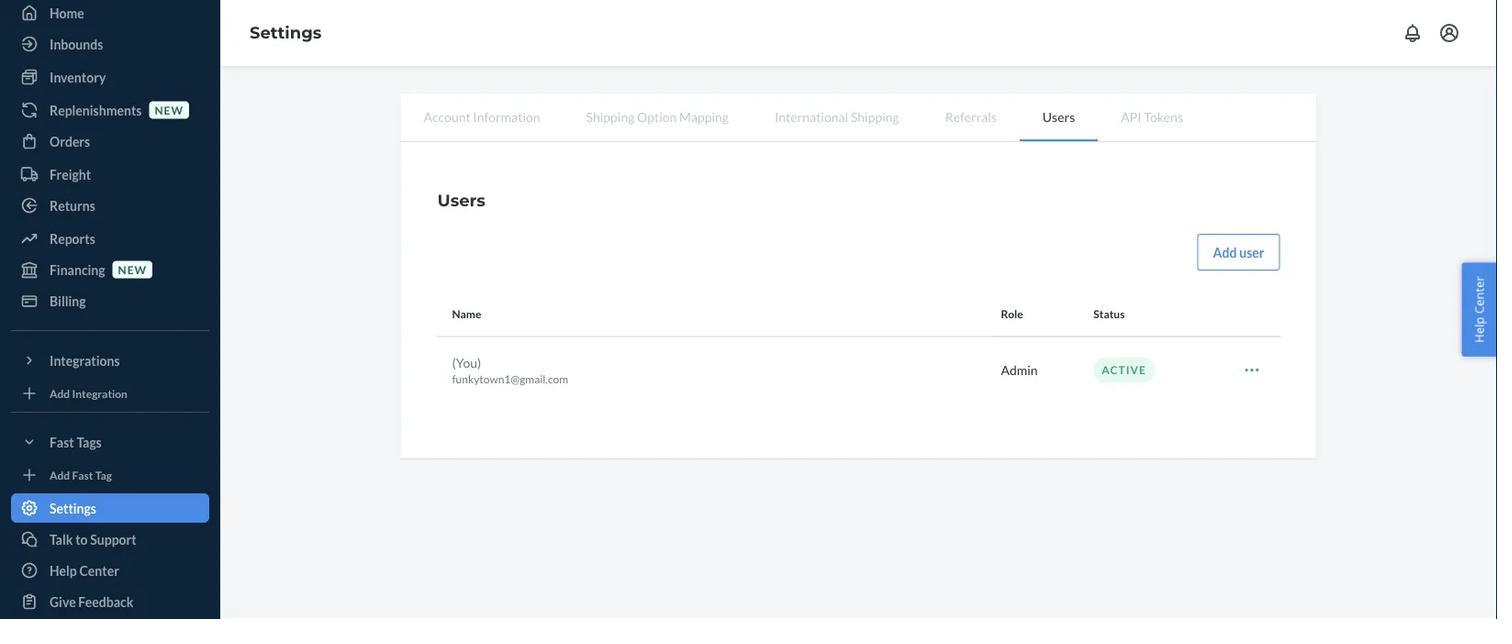 Task type: vqa. For each thing, say whether or not it's contained in the screenshot.
Center in button
yes



Task type: describe. For each thing, give the bounding box(es) containing it.
add for add integration
[[50, 387, 70, 400]]

funkytown1@gmail.com
[[452, 373, 568, 386]]

support
[[90, 532, 136, 548]]

add user
[[1213, 245, 1265, 260]]

tags
[[77, 435, 102, 450]]

api tokens
[[1121, 109, 1183, 124]]

option
[[637, 109, 677, 124]]

integrations
[[50, 353, 120, 369]]

fast tags button
[[11, 428, 209, 457]]

admin
[[1001, 363, 1038, 378]]

center inside help center button
[[1471, 276, 1488, 314]]

tab list containing account information
[[401, 94, 1317, 142]]

users tab
[[1020, 94, 1098, 141]]

open notifications image
[[1402, 22, 1424, 44]]

0 horizontal spatial settings
[[50, 501, 96, 516]]

talk to support button
[[11, 525, 209, 554]]

shipping inside shipping option mapping tab
[[586, 109, 635, 124]]

role
[[1001, 308, 1023, 321]]

add integration link
[[11, 383, 209, 405]]

add fast tag
[[50, 469, 112, 482]]

add user button
[[1198, 234, 1280, 271]]

center inside help center "link"
[[79, 563, 119, 579]]

open user actions image
[[1243, 361, 1262, 380]]

talk
[[50, 532, 73, 548]]

billing
[[50, 293, 86, 309]]

shipping inside international shipping tab
[[851, 109, 899, 124]]

returns
[[50, 198, 95, 213]]

name
[[452, 308, 481, 321]]

help inside "link"
[[50, 563, 77, 579]]

account information
[[424, 109, 540, 124]]

give feedback button
[[11, 588, 209, 617]]

replenishments
[[50, 102, 142, 118]]

inbounds link
[[11, 29, 209, 59]]

0 horizontal spatial settings link
[[11, 494, 209, 523]]

international
[[775, 109, 848, 124]]

shipping option mapping
[[586, 109, 729, 124]]

financing
[[50, 262, 105, 278]]

inventory link
[[11, 62, 209, 92]]

to
[[75, 532, 88, 548]]

orders link
[[11, 127, 209, 156]]

integrations button
[[11, 346, 209, 375]]

users inside users tab
[[1043, 109, 1075, 124]]

help center link
[[11, 556, 209, 586]]

referrals
[[945, 109, 997, 124]]

international shipping tab
[[752, 94, 922, 140]]

reports
[[50, 231, 95, 246]]

feedback
[[78, 594, 133, 610]]

orders
[[50, 134, 90, 149]]

add integration
[[50, 387, 128, 400]]

freight link
[[11, 160, 209, 189]]



Task type: locate. For each thing, give the bounding box(es) containing it.
api tokens tab
[[1098, 94, 1206, 140]]

add
[[1213, 245, 1237, 260], [50, 387, 70, 400], [50, 469, 70, 482]]

fast
[[50, 435, 74, 450], [72, 469, 93, 482]]

add left integration
[[50, 387, 70, 400]]

referrals tab
[[922, 94, 1020, 140]]

add fast tag link
[[11, 465, 209, 487]]

new down reports link
[[118, 263, 147, 276]]

settings
[[250, 23, 322, 43], [50, 501, 96, 516]]

0 horizontal spatial help
[[50, 563, 77, 579]]

freight
[[50, 167, 91, 182]]

1 vertical spatial center
[[79, 563, 119, 579]]

1 vertical spatial users
[[437, 190, 486, 210]]

give
[[50, 594, 76, 610]]

0 vertical spatial add
[[1213, 245, 1237, 260]]

0 vertical spatial new
[[155, 103, 184, 117]]

1 vertical spatial help
[[50, 563, 77, 579]]

add inside button
[[1213, 245, 1237, 260]]

help center inside "link"
[[50, 563, 119, 579]]

mapping
[[679, 109, 729, 124]]

account
[[424, 109, 471, 124]]

inventory
[[50, 69, 106, 85]]

add down fast tags at the left bottom
[[50, 469, 70, 482]]

shipping left option on the left top
[[586, 109, 635, 124]]

help center button
[[1462, 263, 1497, 357]]

help
[[1471, 317, 1488, 343], [50, 563, 77, 579]]

new for financing
[[118, 263, 147, 276]]

shipping option mapping tab
[[563, 94, 752, 140]]

(you)
[[452, 355, 481, 370]]

new up orders link
[[155, 103, 184, 117]]

add inside 'link'
[[50, 387, 70, 400]]

(you) funkytown1@gmail.com
[[452, 355, 568, 386]]

open account menu image
[[1439, 22, 1461, 44]]

talk to support
[[50, 532, 136, 548]]

tokens
[[1144, 109, 1183, 124]]

give feedback
[[50, 594, 133, 610]]

billing link
[[11, 286, 209, 316]]

add for add user
[[1213, 245, 1237, 260]]

1 shipping from the left
[[586, 109, 635, 124]]

1 horizontal spatial help center
[[1471, 276, 1488, 343]]

1 vertical spatial new
[[118, 263, 147, 276]]

fast left "tag"
[[72, 469, 93, 482]]

0 vertical spatial center
[[1471, 276, 1488, 314]]

2 vertical spatial add
[[50, 469, 70, 482]]

help center inside button
[[1471, 276, 1488, 343]]

shipping right the international
[[851, 109, 899, 124]]

1 vertical spatial settings
[[50, 501, 96, 516]]

0 vertical spatial settings
[[250, 23, 322, 43]]

0 horizontal spatial new
[[118, 263, 147, 276]]

home link
[[11, 0, 209, 28]]

1 horizontal spatial help
[[1471, 317, 1488, 343]]

users
[[1043, 109, 1075, 124], [437, 190, 486, 210]]

help center
[[1471, 276, 1488, 343], [50, 563, 119, 579]]

fast inside dropdown button
[[50, 435, 74, 450]]

1 horizontal spatial center
[[1471, 276, 1488, 314]]

0 vertical spatial fast
[[50, 435, 74, 450]]

1 vertical spatial settings link
[[11, 494, 209, 523]]

new
[[155, 103, 184, 117], [118, 263, 147, 276]]

0 horizontal spatial shipping
[[586, 109, 635, 124]]

fast inside "link"
[[72, 469, 93, 482]]

fast left tags
[[50, 435, 74, 450]]

1 horizontal spatial settings link
[[250, 23, 322, 43]]

1 horizontal spatial settings
[[250, 23, 322, 43]]

user
[[1240, 245, 1265, 260]]

information
[[473, 109, 540, 124]]

0 horizontal spatial center
[[79, 563, 119, 579]]

status
[[1094, 308, 1125, 321]]

users down account
[[437, 190, 486, 210]]

add for add fast tag
[[50, 469, 70, 482]]

1 horizontal spatial shipping
[[851, 109, 899, 124]]

tab list
[[401, 94, 1317, 142]]

add left user
[[1213, 245, 1237, 260]]

active
[[1102, 363, 1147, 377]]

api
[[1121, 109, 1142, 124]]

1 horizontal spatial new
[[155, 103, 184, 117]]

1 vertical spatial fast
[[72, 469, 93, 482]]

0 vertical spatial users
[[1043, 109, 1075, 124]]

returns link
[[11, 191, 209, 220]]

1 horizontal spatial users
[[1043, 109, 1075, 124]]

add inside "link"
[[50, 469, 70, 482]]

users left api at the right
[[1043, 109, 1075, 124]]

2 shipping from the left
[[851, 109, 899, 124]]

0 horizontal spatial users
[[437, 190, 486, 210]]

home
[[50, 5, 84, 21]]

0 vertical spatial help
[[1471, 317, 1488, 343]]

0 vertical spatial settings link
[[250, 23, 322, 43]]

settings link
[[250, 23, 322, 43], [11, 494, 209, 523]]

reports link
[[11, 224, 209, 253]]

international shipping
[[775, 109, 899, 124]]

account information tab
[[401, 94, 563, 140]]

new for replenishments
[[155, 103, 184, 117]]

fast tags
[[50, 435, 102, 450]]

center
[[1471, 276, 1488, 314], [79, 563, 119, 579]]

tag
[[95, 469, 112, 482]]

0 vertical spatial help center
[[1471, 276, 1488, 343]]

help inside button
[[1471, 317, 1488, 343]]

integration
[[72, 387, 128, 400]]

0 horizontal spatial help center
[[50, 563, 119, 579]]

inbounds
[[50, 36, 103, 52]]

shipping
[[586, 109, 635, 124], [851, 109, 899, 124]]

1 vertical spatial help center
[[50, 563, 119, 579]]

1 vertical spatial add
[[50, 387, 70, 400]]



